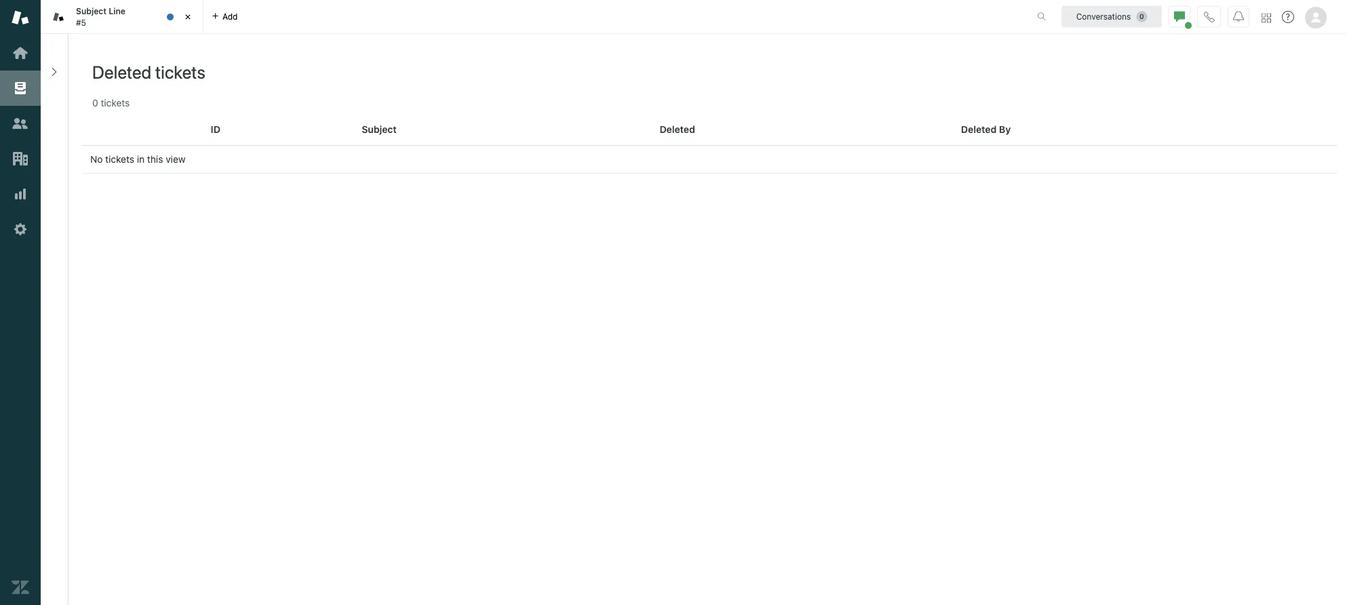 Task type: vqa. For each thing, say whether or not it's contained in the screenshot.
tabs tab list
yes



Task type: describe. For each thing, give the bounding box(es) containing it.
id
[[211, 124, 220, 135]]

in
[[137, 154, 145, 165]]

admin image
[[12, 220, 29, 238]]

add button
[[204, 0, 246, 33]]

get help image
[[1282, 11, 1294, 23]]

zendesk products image
[[1262, 13, 1271, 23]]

deleted for deleted tickets
[[92, 61, 151, 82]]

add
[[222, 12, 238, 21]]

by
[[999, 124, 1011, 135]]

main element
[[0, 0, 41, 605]]

conversations
[[1076, 12, 1131, 21]]

close image
[[181, 10, 195, 24]]

deleted for deleted by
[[961, 124, 997, 135]]

notifications image
[[1233, 11, 1244, 22]]

this
[[147, 154, 163, 165]]

deleted by
[[961, 124, 1011, 135]]

conversations button
[[1062, 6, 1162, 27]]

organizations image
[[12, 150, 29, 168]]

no
[[90, 154, 103, 165]]

0
[[92, 97, 98, 109]]

0 tickets
[[92, 97, 130, 109]]

zendesk image
[[12, 579, 29, 596]]



Task type: locate. For each thing, give the bounding box(es) containing it.
subject
[[76, 7, 107, 16], [362, 124, 397, 135]]

tickets down "close" image
[[155, 61, 205, 82]]

subject for subject
[[362, 124, 397, 135]]

tickets for deleted
[[155, 61, 205, 82]]

view
[[166, 154, 186, 165]]

line
[[109, 7, 125, 16]]

expand views pane image
[[49, 66, 60, 77]]

subject for subject line #5
[[76, 7, 107, 16]]

0 vertical spatial tickets
[[155, 61, 205, 82]]

views image
[[12, 79, 29, 97]]

subject line #5
[[76, 7, 125, 27]]

1 vertical spatial tickets
[[101, 97, 130, 109]]

0 vertical spatial subject
[[76, 7, 107, 16]]

tickets for 0
[[101, 97, 130, 109]]

2 vertical spatial tickets
[[105, 154, 134, 165]]

tickets for no
[[105, 154, 134, 165]]

1 horizontal spatial subject
[[362, 124, 397, 135]]

deleted tickets
[[92, 61, 205, 82]]

#5
[[76, 18, 86, 27]]

tickets
[[155, 61, 205, 82], [101, 97, 130, 109], [105, 154, 134, 165]]

2 horizontal spatial deleted
[[961, 124, 997, 135]]

zendesk support image
[[12, 9, 29, 26]]

tickets left in
[[105, 154, 134, 165]]

customers image
[[12, 115, 29, 132]]

deleted
[[92, 61, 151, 82], [660, 124, 695, 135], [961, 124, 997, 135]]

0 horizontal spatial deleted
[[92, 61, 151, 82]]

0 horizontal spatial subject
[[76, 7, 107, 16]]

deleted for deleted
[[660, 124, 695, 135]]

subject inside subject line #5
[[76, 7, 107, 16]]

tab
[[41, 0, 204, 34]]

no tickets in this view
[[90, 154, 186, 165]]

1 horizontal spatial deleted
[[660, 124, 695, 135]]

tickets right 0
[[101, 97, 130, 109]]

tabs tab list
[[41, 0, 1023, 34]]

reporting image
[[12, 185, 29, 203]]

get started image
[[12, 44, 29, 62]]

tab containing subject line
[[41, 0, 204, 34]]

button displays agent's chat status as online. image
[[1174, 11, 1185, 22]]

1 vertical spatial subject
[[362, 124, 397, 135]]



